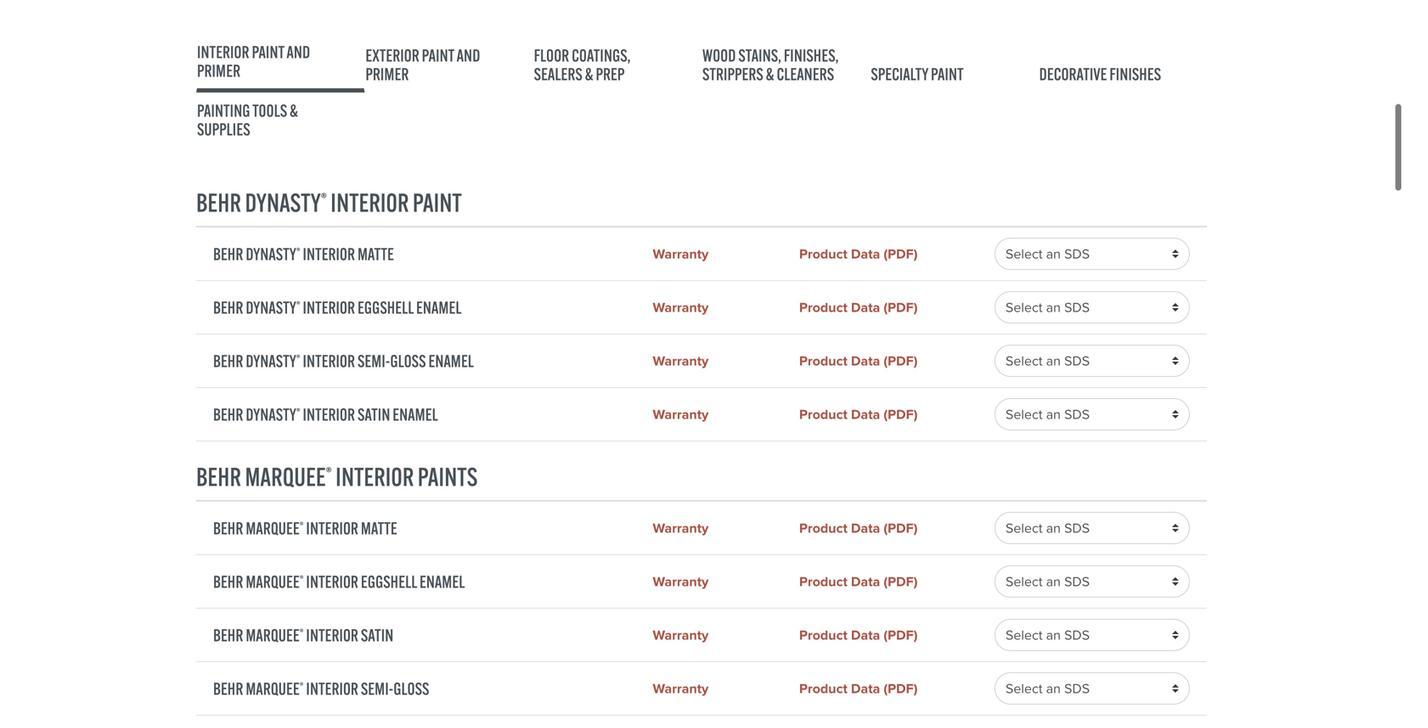 Task type: vqa. For each thing, say whether or not it's contained in the screenshot.
8th Warranty from the bottom
yes



Task type: locate. For each thing, give the bounding box(es) containing it.
behr marquee ® interior semi-gloss
[[213, 678, 429, 700]]

® down behr dynasty ® interior semi-gloss enamel
[[296, 406, 300, 418]]

and right exterior
[[457, 45, 480, 66]]

1 vertical spatial eggshell
[[361, 571, 417, 593]]

marquee up behr marquee ® interior matte
[[245, 461, 326, 493]]

dynasty for interior semi-gloss enamel
[[246, 350, 296, 372]]

behr for behr dynasty ® interior satin enamel
[[213, 404, 243, 425]]

interior up behr dynasty ® interior matte
[[331, 186, 409, 218]]

product data (pdf) link for behr dynasty ® interior eggshell enamel
[[799, 297, 995, 318]]

8 data from the top
[[851, 679, 880, 699]]

product data (pdf)
[[799, 244, 918, 264], [799, 297, 918, 318], [799, 351, 918, 371], [799, 404, 918, 425], [799, 518, 918, 539], [799, 572, 918, 592], [799, 625, 918, 646], [799, 679, 918, 699]]

product for behr marquee ® interior satin
[[799, 625, 848, 646]]

5 product data (pdf) from the top
[[799, 518, 918, 539]]

1 warranty link from the top
[[653, 244, 799, 264]]

® up behr dynasty ® interior satin enamel
[[296, 352, 300, 365]]

® down behr marquee ® interior paints
[[300, 520, 304, 532]]

marquee up the behr marquee ® interior satin
[[246, 571, 300, 593]]

data for behr dynasty ® interior eggshell enamel
[[851, 297, 880, 318]]

® inside behr dynasty ® interior satin enamel
[[296, 406, 300, 418]]

0 vertical spatial semi-
[[358, 350, 390, 372]]

6 product data (pdf) link from the top
[[799, 572, 995, 592]]

3 data from the top
[[851, 351, 880, 371]]

& inside 'floor coatings, sealers & prep'
[[585, 63, 593, 85]]

marquee
[[245, 461, 326, 493], [246, 518, 300, 539], [246, 571, 300, 593], [246, 625, 300, 646], [246, 678, 300, 700]]

painting
[[197, 100, 250, 121]]

® inside the behr dynasty ® interior eggshell enamel
[[296, 299, 300, 311]]

behr
[[196, 186, 241, 218], [213, 243, 243, 265], [213, 297, 243, 318], [213, 350, 243, 372], [213, 404, 243, 425], [196, 461, 241, 493], [213, 518, 243, 539], [213, 571, 243, 593], [213, 625, 243, 646], [213, 678, 243, 700]]

interior for behr marquee ® interior matte
[[306, 518, 358, 539]]

marquee up behr marquee ® interior semi-gloss
[[246, 625, 300, 646]]

3 warranty from the top
[[653, 351, 709, 371]]

and for interior paint and primer
[[287, 41, 310, 62]]

primer inside the interior paint and primer
[[197, 60, 241, 81]]

data
[[851, 244, 880, 264], [851, 297, 880, 318], [851, 351, 880, 371], [851, 404, 880, 425], [851, 518, 880, 539], [851, 572, 880, 592], [851, 625, 880, 646], [851, 679, 880, 699]]

product data (pdf) for behr dynasty ® interior matte
[[799, 244, 918, 264]]

warranty link
[[653, 244, 799, 264], [653, 297, 799, 318], [653, 351, 799, 371], [653, 404, 799, 425], [653, 518, 799, 539], [653, 572, 799, 592], [653, 625, 799, 646], [653, 679, 799, 699]]

and
[[287, 41, 310, 62], [457, 45, 480, 66]]

gloss
[[390, 350, 426, 372], [394, 678, 429, 700]]

product data (pdf) link for behr marquee ® interior matte
[[799, 518, 995, 539]]

® inside behr dynasty ® interior paint
[[321, 189, 327, 208]]

and inside the interior paint and primer
[[287, 41, 310, 62]]

4 warranty link from the top
[[653, 404, 799, 425]]

® for behr marquee ® interior satin
[[300, 627, 304, 639]]

interior left paints
[[336, 461, 414, 493]]

0 horizontal spatial primer
[[197, 60, 241, 81]]

® inside behr dynasty ® interior matte
[[296, 245, 300, 258]]

6 warranty from the top
[[653, 572, 709, 592]]

® for behr marquee ® interior eggshell enamel
[[300, 573, 304, 586]]

1 product data (pdf) link from the top
[[799, 244, 995, 264]]

& right tools
[[290, 100, 298, 121]]

marquee for interior matte
[[246, 518, 300, 539]]

® down behr dynasty ® interior satin enamel
[[326, 463, 332, 483]]

dynasty for interior eggshell enamel
[[246, 297, 296, 318]]

product data (pdf) link for behr marquee ® interior satin
[[799, 625, 995, 646]]

&
[[585, 63, 593, 85], [766, 63, 774, 85], [290, 100, 298, 121]]

marquee down behr marquee ® interior paints
[[246, 518, 300, 539]]

® down behr dynasty ® interior matte
[[296, 299, 300, 311]]

®
[[321, 189, 327, 208], [296, 245, 300, 258], [296, 299, 300, 311], [296, 352, 300, 365], [296, 406, 300, 418], [326, 463, 332, 483], [300, 520, 304, 532], [300, 573, 304, 586], [300, 627, 304, 639], [300, 680, 304, 693]]

® inside behr dynasty ® interior semi-gloss enamel
[[296, 352, 300, 365]]

product for behr dynasty ® interior semi-gloss enamel
[[799, 351, 848, 371]]

2 product data (pdf) link from the top
[[799, 297, 995, 318]]

8 product data (pdf) from the top
[[799, 679, 918, 699]]

® inside behr marquee ® interior paints
[[326, 463, 332, 483]]

® inside the behr marquee ® interior satin
[[300, 627, 304, 639]]

& inside wood stains, finishes, strippers & cleaners
[[766, 63, 774, 85]]

® down behr dynasty ® interior paint
[[296, 245, 300, 258]]

interior down behr dynasty ® interior paint
[[303, 243, 355, 265]]

product data (pdf) for behr dynasty ® interior semi-gloss enamel
[[799, 351, 918, 371]]

behr for behr marquee ® interior semi-gloss
[[213, 678, 243, 700]]

1 vertical spatial semi-
[[361, 678, 394, 700]]

and up tools
[[287, 41, 310, 62]]

product for behr dynasty ® interior satin enamel
[[799, 404, 848, 425]]

dynasty
[[245, 186, 321, 218], [246, 243, 296, 265], [246, 297, 296, 318], [246, 350, 296, 372], [246, 404, 296, 425]]

0 horizontal spatial &
[[290, 100, 298, 121]]

matte for behr marquee
[[361, 518, 397, 539]]

5 data from the top
[[851, 518, 880, 539]]

8 (pdf) from the top
[[884, 679, 918, 699]]

2 warranty from the top
[[653, 297, 709, 318]]

1 product from the top
[[799, 244, 848, 264]]

4 (pdf) from the top
[[884, 404, 918, 425]]

4 product data (pdf) from the top
[[799, 404, 918, 425]]

0 vertical spatial matte
[[358, 243, 394, 265]]

warranty for behr dynasty ® interior matte
[[653, 244, 709, 264]]

1 (pdf) from the top
[[884, 244, 918, 264]]

behr for behr marquee ® interior eggshell enamel
[[213, 571, 243, 593]]

® up behr dynasty ® interior matte
[[321, 189, 327, 208]]

3 warranty link from the top
[[653, 351, 799, 371]]

eggshell for semi-
[[358, 297, 414, 318]]

behr marquee ® interior eggshell enamel
[[213, 571, 465, 593]]

product for behr marquee ® interior matte
[[799, 518, 848, 539]]

8 product from the top
[[799, 679, 848, 699]]

7 product data (pdf) from the top
[[799, 625, 918, 646]]

7 warranty from the top
[[653, 625, 709, 646]]

exterior paint and primer
[[366, 45, 480, 85]]

3 product from the top
[[799, 351, 848, 371]]

product data (pdf) link
[[799, 244, 995, 264], [799, 297, 995, 318], [799, 351, 995, 371], [799, 404, 995, 425], [799, 518, 995, 539], [799, 572, 995, 592], [799, 625, 995, 646], [799, 679, 995, 699]]

interior for behr dynasty ® interior paint
[[331, 186, 409, 218]]

5 (pdf) from the top
[[884, 518, 918, 539]]

7 warranty link from the top
[[653, 625, 799, 646]]

prep
[[596, 63, 625, 85]]

decorative
[[1040, 63, 1107, 85]]

1 vertical spatial matte
[[361, 518, 397, 539]]

4 data from the top
[[851, 404, 880, 425]]

1 horizontal spatial &
[[585, 63, 593, 85]]

0 vertical spatial gloss
[[390, 350, 426, 372]]

marquee for interior paints
[[245, 461, 326, 493]]

floor
[[534, 45, 569, 66]]

(pdf) for behr dynasty ® interior satin enamel
[[884, 404, 918, 425]]

8 product data (pdf) link from the top
[[799, 679, 995, 699]]

satin for interior satin
[[361, 625, 394, 646]]

6 (pdf) from the top
[[884, 572, 918, 592]]

satin down behr dynasty ® interior semi-gloss enamel
[[358, 404, 390, 425]]

decorative finishes
[[1040, 63, 1162, 85]]

1 horizontal spatial and
[[457, 45, 480, 66]]

warranty link for behr marquee ® interior eggshell enamel
[[653, 572, 799, 592]]

& left cleaners
[[766, 63, 774, 85]]

® down behr marquee ® interior matte
[[300, 573, 304, 586]]

7 product from the top
[[799, 625, 848, 646]]

gloss for interior semi-gloss
[[394, 678, 429, 700]]

6 warranty link from the top
[[653, 572, 799, 592]]

7 data from the top
[[851, 625, 880, 646]]

8 warranty link from the top
[[653, 679, 799, 699]]

(pdf) for behr marquee ® interior satin
[[884, 625, 918, 646]]

product data (pdf) for behr marquee ® interior satin
[[799, 625, 918, 646]]

1 data from the top
[[851, 244, 880, 264]]

interior for behr dynasty ® interior satin enamel
[[303, 404, 355, 425]]

3 product data (pdf) link from the top
[[799, 351, 995, 371]]

cleaners
[[777, 63, 834, 85]]

product data (pdf) for behr dynasty ® interior eggshell enamel
[[799, 297, 918, 318]]

2 product data (pdf) from the top
[[799, 297, 918, 318]]

6 product from the top
[[799, 572, 848, 592]]

8 warranty from the top
[[653, 679, 709, 699]]

satin down behr marquee ® interior eggshell enamel
[[361, 625, 394, 646]]

eggshell
[[358, 297, 414, 318], [361, 571, 417, 593]]

interior
[[197, 41, 249, 62], [331, 186, 409, 218], [303, 243, 355, 265], [303, 297, 355, 318], [303, 350, 355, 372], [303, 404, 355, 425], [336, 461, 414, 493], [306, 518, 358, 539], [306, 571, 358, 593], [306, 625, 358, 646], [306, 678, 358, 700]]

7 product data (pdf) link from the top
[[799, 625, 995, 646]]

product data (pdf) link for behr dynasty ® interior semi-gloss enamel
[[799, 351, 995, 371]]

exterior
[[366, 45, 419, 66]]

warranty for behr marquee ® interior eggshell enamel
[[653, 572, 709, 592]]

primer
[[197, 60, 241, 81], [366, 63, 409, 85]]

data for behr marquee ® interior matte
[[851, 518, 880, 539]]

interior down behr dynasty ® interior semi-gloss enamel
[[303, 404, 355, 425]]

behr for behr dynasty ® interior matte
[[213, 243, 243, 265]]

warranty link for behr dynasty ® interior eggshell enamel
[[653, 297, 799, 318]]

2 (pdf) from the top
[[884, 297, 918, 318]]

(pdf)
[[884, 244, 918, 264], [884, 297, 918, 318], [884, 351, 918, 371], [884, 404, 918, 425], [884, 518, 918, 539], [884, 572, 918, 592], [884, 625, 918, 646], [884, 679, 918, 699]]

behr dynasty ® interior eggshell enamel
[[213, 297, 462, 318]]

product data (pdf) link for behr marquee ® interior semi-gloss
[[799, 679, 995, 699]]

® inside behr marquee ® interior matte
[[300, 520, 304, 532]]

& left prep at the left top
[[585, 63, 593, 85]]

primer inside exterior paint and primer
[[366, 63, 409, 85]]

5 product data (pdf) link from the top
[[799, 518, 995, 539]]

6 data from the top
[[851, 572, 880, 592]]

5 product from the top
[[799, 518, 848, 539]]

enamel for behr marquee ® interior eggshell enamel
[[420, 571, 465, 593]]

® inside behr marquee ® interior eggshell enamel
[[300, 573, 304, 586]]

sealers
[[534, 63, 583, 85]]

paint
[[252, 41, 284, 62], [422, 45, 455, 66], [931, 63, 964, 85], [413, 186, 462, 218]]

interior paint and primer link
[[196, 33, 365, 93]]

matte up the behr dynasty ® interior eggshell enamel
[[358, 243, 394, 265]]

product
[[799, 244, 848, 264], [799, 297, 848, 318], [799, 351, 848, 371], [799, 404, 848, 425], [799, 518, 848, 539], [799, 572, 848, 592], [799, 625, 848, 646], [799, 679, 848, 699]]

2 warranty link from the top
[[653, 297, 799, 318]]

warranty for behr marquee ® interior satin
[[653, 625, 709, 646]]

product data (pdf) link for behr dynasty ® interior matte
[[799, 244, 995, 264]]

behr for behr marquee ® interior matte
[[213, 518, 243, 539]]

4 product from the top
[[799, 404, 848, 425]]

2 product from the top
[[799, 297, 848, 318]]

1 vertical spatial gloss
[[394, 678, 429, 700]]

1 warranty from the top
[[653, 244, 709, 264]]

interior inside the interior paint and primer
[[197, 41, 249, 62]]

behr dynasty ® interior semi-gloss enamel
[[213, 350, 474, 372]]

1 vertical spatial satin
[[361, 625, 394, 646]]

satin
[[358, 404, 390, 425], [361, 625, 394, 646]]

matte
[[358, 243, 394, 265], [361, 518, 397, 539]]

0 vertical spatial eggshell
[[358, 297, 414, 318]]

and inside exterior paint and primer
[[457, 45, 480, 66]]

interior down behr marquee ® interior paints
[[306, 518, 358, 539]]

paint for specialty
[[931, 63, 964, 85]]

interior up painting
[[197, 41, 249, 62]]

warranty
[[653, 244, 709, 264], [653, 297, 709, 318], [653, 351, 709, 371], [653, 404, 709, 425], [653, 518, 709, 539], [653, 572, 709, 592], [653, 625, 709, 646], [653, 679, 709, 699]]

product data (pdf) link for behr dynasty ® interior satin enamel
[[799, 404, 995, 425]]

interior down behr marquee ® interior matte
[[306, 571, 358, 593]]

3 (pdf) from the top
[[884, 351, 918, 371]]

interior up behr dynasty ® interior semi-gloss enamel
[[303, 297, 355, 318]]

® for behr dynasty ® interior matte
[[296, 245, 300, 258]]

painting tools & supplies
[[197, 100, 298, 140]]

® for behr marquee ® interior paints
[[326, 463, 332, 483]]

3 product data (pdf) from the top
[[799, 351, 918, 371]]

5 warranty link from the top
[[653, 518, 799, 539]]

paint inside exterior paint and primer
[[422, 45, 455, 66]]

7 (pdf) from the top
[[884, 625, 918, 646]]

interior down behr marquee ® interior eggshell enamel
[[306, 625, 358, 646]]

interior for behr marquee ® interior paints
[[336, 461, 414, 493]]

wood stains, finishes, strippers & cleaners
[[703, 45, 839, 85]]

paint inside the interior paint and primer
[[252, 41, 284, 62]]

enamel
[[416, 297, 462, 318], [429, 350, 474, 372], [393, 404, 438, 425], [420, 571, 465, 593]]

® up behr marquee ® interior semi-gloss
[[300, 627, 304, 639]]

0 vertical spatial satin
[[358, 404, 390, 425]]

marquee down the behr marquee ® interior satin
[[246, 678, 300, 700]]

2 data from the top
[[851, 297, 880, 318]]

1 product data (pdf) from the top
[[799, 244, 918, 264]]

interior up behr dynasty ® interior satin enamel
[[303, 350, 355, 372]]

semi-
[[358, 350, 390, 372], [361, 678, 394, 700]]

warranty for behr dynasty ® interior eggshell enamel
[[653, 297, 709, 318]]

behr dynasty ® interior paint
[[196, 186, 462, 218]]

4 product data (pdf) link from the top
[[799, 404, 995, 425]]

floor coatings, sealers & prep link
[[533, 33, 702, 93]]

paints
[[418, 461, 478, 493]]

matte down behr marquee ® interior paints
[[361, 518, 397, 539]]

5 warranty from the top
[[653, 518, 709, 539]]

® inside behr marquee ® interior semi-gloss
[[300, 680, 304, 693]]

® down the behr marquee ® interior satin
[[300, 680, 304, 693]]

2 horizontal spatial &
[[766, 63, 774, 85]]

4 warranty from the top
[[653, 404, 709, 425]]

data for behr marquee ® interior semi-gloss
[[851, 679, 880, 699]]

0 horizontal spatial and
[[287, 41, 310, 62]]

warranty link for behr dynasty ® interior semi-gloss enamel
[[653, 351, 799, 371]]

interior down the behr marquee ® interior satin
[[306, 678, 358, 700]]

6 product data (pdf) from the top
[[799, 572, 918, 592]]

finishes,
[[784, 45, 839, 66]]

1 horizontal spatial primer
[[366, 63, 409, 85]]



Task type: describe. For each thing, give the bounding box(es) containing it.
wood stains, finishes, strippers & cleaners link
[[702, 33, 870, 93]]

data for behr dynasty ® interior satin enamel
[[851, 404, 880, 425]]

interior for behr dynasty ® interior semi-gloss enamel
[[303, 350, 355, 372]]

enamel for behr dynasty ® interior satin enamel
[[393, 404, 438, 425]]

product for behr dynasty ® interior matte
[[799, 244, 848, 264]]

primer for interior
[[197, 60, 241, 81]]

(pdf) for behr marquee ® interior eggshell enamel
[[884, 572, 918, 592]]

paint for exterior
[[422, 45, 455, 66]]

tools
[[252, 100, 287, 121]]

stains,
[[739, 45, 782, 66]]

product data (pdf) for behr dynasty ® interior satin enamel
[[799, 404, 918, 425]]

specialty
[[871, 63, 929, 85]]

interior for behr dynasty ® interior matte
[[303, 243, 355, 265]]

enamel for behr dynasty ® interior eggshell enamel
[[416, 297, 462, 318]]

® for behr dynasty ® interior eggshell enamel
[[296, 299, 300, 311]]

warranty link for behr marquee ® interior satin
[[653, 625, 799, 646]]

paint for interior
[[252, 41, 284, 62]]

warranty link for behr marquee ® interior semi-gloss
[[653, 679, 799, 699]]

painting tools & supplies link
[[196, 92, 365, 148]]

specialty paint
[[871, 63, 964, 85]]

data for behr dynasty ® interior matte
[[851, 244, 880, 264]]

® for behr dynasty ® interior paint
[[321, 189, 327, 208]]

® for behr marquee ® interior matte
[[300, 520, 304, 532]]

decorative finishes link
[[1039, 33, 1207, 93]]

finishes
[[1110, 63, 1162, 85]]

warranty for behr marquee ® interior semi-gloss
[[653, 679, 709, 699]]

marquee for interior semi-gloss
[[246, 678, 300, 700]]

matte for behr dynasty
[[358, 243, 394, 265]]

(pdf) for behr dynasty ® interior matte
[[884, 244, 918, 264]]

satin for interior satin enamel
[[358, 404, 390, 425]]

® for behr dynasty ® interior semi-gloss enamel
[[296, 352, 300, 365]]

marquee for interior eggshell enamel
[[246, 571, 300, 593]]

warranty link for behr dynasty ® interior matte
[[653, 244, 799, 264]]

coatings,
[[572, 45, 631, 66]]

product data (pdf) for behr marquee ® interior matte
[[799, 518, 918, 539]]

and for exterior paint and primer
[[457, 45, 480, 66]]

behr for behr dynasty ® interior semi-gloss enamel
[[213, 350, 243, 372]]

warranty for behr marquee ® interior matte
[[653, 518, 709, 539]]

interior paint and primer
[[197, 41, 310, 81]]

supplies
[[197, 119, 250, 140]]

dynasty for interior satin enamel
[[246, 404, 296, 425]]

(pdf) for behr marquee ® interior matte
[[884, 518, 918, 539]]

interior for behr dynasty ® interior eggshell enamel
[[303, 297, 355, 318]]

warranty for behr dynasty ® interior semi-gloss enamel
[[653, 351, 709, 371]]

wood
[[703, 45, 736, 66]]

warranty for behr dynasty ® interior satin enamel
[[653, 404, 709, 425]]

product data (pdf) link for behr marquee ® interior eggshell enamel
[[799, 572, 995, 592]]

primer for exterior
[[366, 63, 409, 85]]

dynasty for interior paint
[[245, 186, 321, 218]]

behr marquee ® interior satin
[[213, 625, 394, 646]]

gloss for interior semi-gloss enamel
[[390, 350, 426, 372]]

product data (pdf) for behr marquee ® interior semi-gloss
[[799, 679, 918, 699]]

product for behr dynasty ® interior eggshell enamel
[[799, 297, 848, 318]]

® for behr marquee ® interior semi-gloss
[[300, 680, 304, 693]]

product for behr marquee ® interior semi-gloss
[[799, 679, 848, 699]]

(pdf) for behr marquee ® interior semi-gloss
[[884, 679, 918, 699]]

behr for behr dynasty ® interior paint
[[196, 186, 241, 218]]

eggshell for satin
[[361, 571, 417, 593]]

dynasty for interior matte
[[246, 243, 296, 265]]

exterior paint and primer link
[[365, 33, 533, 93]]

product for behr marquee ® interior eggshell enamel
[[799, 572, 848, 592]]

behr dynasty ® interior matte
[[213, 243, 394, 265]]

behr marquee ® interior matte
[[213, 518, 397, 539]]

interior for behr marquee ® interior satin
[[306, 625, 358, 646]]

behr for behr marquee ® interior paints
[[196, 461, 241, 493]]

warranty link for behr marquee ® interior matte
[[653, 518, 799, 539]]

& inside painting tools & supplies
[[290, 100, 298, 121]]

® for behr dynasty ® interior satin enamel
[[296, 406, 300, 418]]

behr for behr marquee ® interior satin
[[213, 625, 243, 646]]

behr marquee ® interior paints
[[196, 461, 478, 493]]

semi- for interior semi-gloss
[[361, 678, 394, 700]]

behr for behr dynasty ® interior eggshell enamel
[[213, 297, 243, 318]]

marquee for interior satin
[[246, 625, 300, 646]]

(pdf) for behr dynasty ® interior semi-gloss enamel
[[884, 351, 918, 371]]

warranty link for behr dynasty ® interior satin enamel
[[653, 404, 799, 425]]

interior for behr marquee ® interior semi-gloss
[[306, 678, 358, 700]]

data for behr marquee ® interior eggshell enamel
[[851, 572, 880, 592]]

floor coatings, sealers & prep
[[534, 45, 631, 85]]

specialty paint link
[[870, 33, 1039, 93]]

behr dynasty ® interior satin enamel
[[213, 404, 438, 425]]

strippers
[[703, 63, 764, 85]]

data for behr marquee ® interior satin
[[851, 625, 880, 646]]

data for behr dynasty ® interior semi-gloss enamel
[[851, 351, 880, 371]]

interior for behr marquee ® interior eggshell enamel
[[306, 571, 358, 593]]



